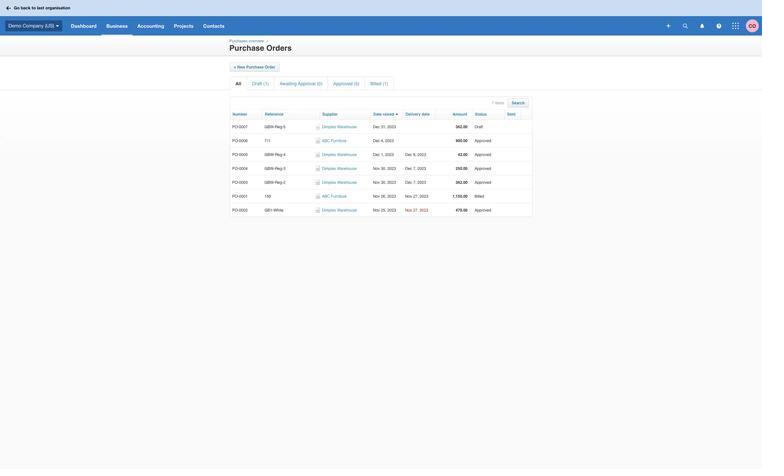 Task type: locate. For each thing, give the bounding box(es) containing it.
billed for billed
[[475, 194, 485, 199]]

svg image inside go back to last organisation link
[[6, 6, 11, 10]]

status link
[[475, 112, 487, 117]]

4 gbw- from the top
[[265, 180, 275, 185]]

po- up po-0005
[[232, 139, 239, 143]]

1 vertical spatial 362.00
[[456, 180, 468, 185]]

7
[[492, 101, 494, 105]]

dimples warehouse link for 5
[[322, 125, 357, 129]]

last
[[37, 5, 44, 10]]

1 gbw- from the top
[[265, 125, 275, 129]]

470.00
[[456, 208, 468, 213]]

0 horizontal spatial draft
[[253, 81, 262, 86]]

30, for 250.00
[[381, 167, 387, 171]]

nov for 250.00
[[373, 167, 380, 171]]

2 30, from the top
[[381, 180, 387, 185]]

reg-
[[275, 125, 284, 129], [275, 153, 284, 157], [275, 167, 284, 171], [275, 180, 284, 185]]

abc furniture link
[[322, 139, 347, 143], [322, 194, 347, 199]]

1 vertical spatial abc
[[322, 194, 330, 199]]

3
[[284, 167, 286, 171]]

gbw-reg-4
[[265, 153, 286, 157]]

po- down the po-0001
[[232, 208, 239, 213]]

delivery date link
[[406, 112, 430, 117]]

dimples warehouse link
[[322, 125, 357, 129], [322, 153, 357, 157], [322, 167, 357, 171], [322, 180, 357, 185], [322, 208, 357, 213]]

0 vertical spatial 27,
[[414, 194, 419, 199]]

gbw- for gbw-reg-4
[[265, 153, 275, 157]]

0 vertical spatial 7,
[[414, 167, 417, 171]]

nov 30, 2023 down dec 1, 2023 on the top of page
[[373, 167, 396, 171]]

6 po- from the top
[[232, 194, 239, 199]]

po-0003
[[232, 180, 248, 185]]

1 (1) from the left
[[264, 81, 269, 86]]

purchase down purchases overview link
[[230, 44, 264, 53]]

3 po- from the top
[[232, 153, 239, 157]]

amount link
[[453, 112, 468, 117]]

dimples warehouse for 2
[[322, 180, 357, 185]]

27, right nov 25, 2023
[[414, 208, 419, 213]]

dec 7, 2023
[[406, 167, 427, 171], [406, 180, 427, 185]]

dimples for 3
[[322, 167, 336, 171]]

(1) down order
[[264, 81, 269, 86]]

gbw- down reference link
[[265, 125, 275, 129]]

nov left 26,
[[373, 194, 380, 199]]

27, for nov 26, 2023
[[414, 194, 419, 199]]

1 vertical spatial billed
[[475, 194, 485, 199]]

2 nov 30, 2023 from the top
[[373, 180, 396, 185]]

nov down dec 1, 2023 on the top of page
[[373, 167, 380, 171]]

1 dimples from the top
[[322, 125, 336, 129]]

projects button
[[169, 16, 199, 36]]

purchase
[[230, 44, 264, 53], [246, 65, 264, 69]]

nov 27, 2023 for nov 25, 2023
[[406, 208, 429, 213]]

362.00 down 250.00
[[456, 180, 468, 185]]

go back to last organisation link
[[4, 2, 74, 14]]

2 dimples warehouse from the top
[[322, 153, 357, 157]]

362.00 down amount link
[[456, 125, 468, 129]]

contacts
[[203, 23, 225, 29]]

business
[[106, 23, 128, 29]]

27, right "nov 26, 2023"
[[414, 194, 419, 199]]

1 nov 30, 2023 from the top
[[373, 167, 396, 171]]

0 vertical spatial abc furniture link
[[322, 139, 347, 143]]

1 vertical spatial abc furniture link
[[322, 194, 347, 199]]

items
[[496, 101, 505, 105]]

5 dimples warehouse from the top
[[322, 208, 357, 213]]

3 dimples warehouse from the top
[[322, 167, 357, 171]]

0 vertical spatial abc
[[322, 139, 330, 143]]

2 abc from the top
[[322, 194, 330, 199]]

delivery
[[406, 112, 421, 117]]

purchases overview link
[[230, 39, 264, 43]]

1 27, from the top
[[414, 194, 419, 199]]

(1)
[[264, 81, 269, 86], [383, 81, 389, 86]]

date
[[422, 112, 430, 117]]

purchases
[[230, 39, 248, 43]]

0 vertical spatial nov 30, 2023
[[373, 167, 396, 171]]

2 dimples from the top
[[322, 153, 336, 157]]

7 po- from the top
[[232, 208, 239, 213]]

date
[[374, 112, 382, 117]]

1 dimples warehouse link from the top
[[322, 125, 357, 129]]

1 vertical spatial furniture
[[331, 194, 347, 199]]

nov 30, 2023
[[373, 167, 396, 171], [373, 180, 396, 185]]

1 abc furniture link from the top
[[322, 139, 347, 143]]

1 vertical spatial draft
[[475, 125, 484, 129]]

2 warehouse from the top
[[337, 153, 357, 157]]

gbw- for gbw-reg-2
[[265, 180, 275, 185]]

1 furniture from the top
[[331, 139, 347, 143]]

billed (1) button
[[371, 81, 389, 86]]

4 dimples from the top
[[322, 180, 336, 185]]

dec
[[373, 125, 380, 129], [373, 139, 380, 143], [373, 153, 380, 157], [406, 153, 413, 157], [406, 167, 413, 171], [406, 180, 413, 185]]

0 vertical spatial 362.00
[[456, 125, 468, 129]]

1 abc from the top
[[322, 139, 330, 143]]

1 vertical spatial nov 27, 2023
[[406, 208, 429, 213]]

3 warehouse from the top
[[337, 167, 357, 171]]

8,
[[414, 153, 417, 157]]

dimples warehouse
[[322, 125, 357, 129], [322, 153, 357, 157], [322, 167, 357, 171], [322, 180, 357, 185], [322, 208, 357, 213]]

demo company (us)
[[8, 23, 54, 28]]

gbw- left 3
[[265, 167, 275, 171]]

4
[[284, 153, 286, 157]]

0 vertical spatial 30,
[[381, 167, 387, 171]]

1 abc furniture from the top
[[322, 139, 347, 143]]

reg- up gbw-reg-2
[[275, 167, 284, 171]]

7,
[[414, 167, 417, 171], [414, 180, 417, 185]]

furniture
[[331, 139, 347, 143], [331, 194, 347, 199]]

4 reg- from the top
[[275, 180, 284, 185]]

dec 1, 2023
[[373, 153, 394, 157]]

abc furniture link for nov 26, 2023
[[322, 194, 347, 199]]

sent link
[[508, 112, 516, 117]]

1 vertical spatial nov 30, 2023
[[373, 180, 396, 185]]

reg- for 3
[[275, 167, 284, 171]]

0 vertical spatial furniture
[[331, 139, 347, 143]]

approved for 250.00
[[475, 167, 492, 171]]

po- down number link
[[232, 125, 239, 129]]

orders
[[267, 44, 292, 53]]

0 horizontal spatial billed
[[371, 81, 382, 86]]

3 dimples warehouse link from the top
[[322, 167, 357, 171]]

nov left 25,
[[373, 208, 380, 213]]

svg image
[[684, 23, 688, 28], [667, 24, 671, 28], [56, 25, 59, 27]]

1 vertical spatial dec 7, 2023
[[406, 180, 427, 185]]

billed right (5)
[[371, 81, 382, 86]]

purchase right new at the top of the page
[[246, 65, 264, 69]]

draft down + new purchase order button
[[253, 81, 262, 86]]

(us)
[[45, 23, 54, 28]]

banner
[[0, 0, 763, 36]]

draft for draft (1)
[[253, 81, 262, 86]]

1 po- from the top
[[232, 125, 239, 129]]

po-0005
[[232, 153, 248, 157]]

po- up the po-0001
[[232, 180, 239, 185]]

awaiting approval (0)
[[280, 81, 323, 86]]

gb1-
[[265, 208, 274, 213]]

po- up po-0003
[[232, 167, 239, 171]]

3 reg- from the top
[[275, 167, 284, 171]]

dec 7, 2023 for 362.00
[[406, 180, 427, 185]]

5
[[284, 125, 286, 129]]

gbw- for gbw-reg-5
[[265, 125, 275, 129]]

4 po- from the top
[[232, 167, 239, 171]]

dashboard link
[[66, 16, 102, 36]]

po- for 0006
[[232, 139, 239, 143]]

2 reg- from the top
[[275, 153, 284, 157]]

1 reg- from the top
[[275, 125, 284, 129]]

furniture for nov
[[331, 194, 347, 199]]

all
[[236, 81, 242, 86]]

all button
[[236, 81, 242, 86]]

2 furniture from the top
[[331, 194, 347, 199]]

dimples warehouse link for 4
[[322, 153, 357, 157]]

gbw-reg-2
[[265, 180, 286, 185]]

warehouse for 3
[[337, 167, 357, 171]]

1 warehouse from the top
[[337, 125, 357, 129]]

2 362.00 from the top
[[456, 180, 468, 185]]

draft (1)
[[253, 81, 269, 86]]

26,
[[381, 194, 387, 199]]

svg image inside demo company (us) popup button
[[56, 25, 59, 27]]

draft
[[253, 81, 262, 86], [475, 125, 484, 129]]

abc for dec 4, 2023
[[322, 139, 330, 143]]

1 vertical spatial 30,
[[381, 180, 387, 185]]

nov up "nov 26, 2023"
[[373, 180, 380, 185]]

1 horizontal spatial draft
[[475, 125, 484, 129]]

draft down status
[[475, 125, 484, 129]]

2 (1) from the left
[[383, 81, 389, 86]]

approved for 900.00
[[475, 139, 492, 143]]

711
[[265, 139, 271, 143]]

nov for 362.00
[[373, 180, 380, 185]]

dimples warehouse for 5
[[322, 125, 357, 129]]

4 warehouse from the top
[[337, 180, 357, 185]]

0 vertical spatial purchase
[[230, 44, 264, 53]]

5 po- from the top
[[232, 180, 239, 185]]

draft for draft
[[475, 125, 484, 129]]

1 362.00 from the top
[[456, 125, 468, 129]]

0 vertical spatial billed
[[371, 81, 382, 86]]

1 vertical spatial 7,
[[414, 180, 417, 185]]

co
[[750, 23, 757, 29]]

approved for 362.00
[[475, 180, 492, 185]]

1 7, from the top
[[414, 167, 417, 171]]

3 gbw- from the top
[[265, 167, 275, 171]]

362.00 for approved
[[456, 180, 468, 185]]

(1) right (5)
[[383, 81, 389, 86]]

1 vertical spatial 27,
[[414, 208, 419, 213]]

warehouse
[[337, 125, 357, 129], [337, 153, 357, 157], [337, 167, 357, 171], [337, 180, 357, 185], [337, 208, 357, 213]]

svg image
[[6, 6, 11, 10], [733, 23, 740, 29], [701, 23, 705, 28], [717, 23, 722, 28]]

2 7, from the top
[[414, 180, 417, 185]]

dimples
[[322, 125, 336, 129], [322, 153, 336, 157], [322, 167, 336, 171], [322, 180, 336, 185], [322, 208, 336, 213]]

4 dimples warehouse from the top
[[322, 180, 357, 185]]

reg- down reference
[[275, 125, 284, 129]]

dimples warehouse link for 2
[[322, 180, 357, 185]]

2 27, from the top
[[414, 208, 419, 213]]

gbw- down 711 on the top left of page
[[265, 153, 275, 157]]

0 vertical spatial dec 7, 2023
[[406, 167, 427, 171]]

0005
[[239, 153, 248, 157]]

1 dec 7, 2023 from the top
[[406, 167, 427, 171]]

po- down 'po-0006'
[[232, 153, 239, 157]]

1 vertical spatial abc furniture
[[322, 194, 347, 199]]

approval
[[298, 81, 316, 86]]

abc for nov 26, 2023
[[322, 194, 330, 199]]

gbw- up 150
[[265, 180, 275, 185]]

30, up 26,
[[381, 180, 387, 185]]

po- down po-0003
[[232, 194, 239, 199]]

contacts button
[[199, 16, 230, 36]]

gb1-white
[[265, 208, 284, 213]]

0 horizontal spatial (1)
[[264, 81, 269, 86]]

2 abc furniture link from the top
[[322, 194, 347, 199]]

7, for 250.00
[[414, 167, 417, 171]]

0 vertical spatial nov 27, 2023
[[406, 194, 429, 199]]

1 horizontal spatial (1)
[[383, 81, 389, 86]]

2 gbw- from the top
[[265, 153, 275, 157]]

dashboard
[[71, 23, 97, 29]]

2 po- from the top
[[232, 139, 239, 143]]

1 horizontal spatial billed
[[475, 194, 485, 199]]

supplier
[[323, 112, 338, 117]]

reg- up gbw-reg-3
[[275, 153, 284, 157]]

nov 27, 2023 for nov 26, 2023
[[406, 194, 429, 199]]

approved (5) button
[[334, 81, 360, 86]]

nov 27, 2023
[[406, 194, 429, 199], [406, 208, 429, 213]]

1 30, from the top
[[381, 167, 387, 171]]

1 nov 27, 2023 from the top
[[406, 194, 429, 199]]

nov 25, 2023
[[373, 208, 396, 213]]

1 dimples warehouse from the top
[[322, 125, 357, 129]]

2 abc furniture from the top
[[322, 194, 347, 199]]

362.00
[[456, 125, 468, 129], [456, 180, 468, 185]]

7, for 362.00
[[414, 180, 417, 185]]

demo company (us) button
[[0, 16, 66, 36]]

2 dec 7, 2023 from the top
[[406, 180, 427, 185]]

0 vertical spatial abc furniture
[[322, 139, 347, 143]]

2 nov 27, 2023 from the top
[[406, 208, 429, 213]]

4 dimples warehouse link from the top
[[322, 180, 357, 185]]

po- for 0001
[[232, 194, 239, 199]]

reg- down gbw-reg-3
[[275, 180, 284, 185]]

billed right 1,150.00
[[475, 194, 485, 199]]

supplier link
[[323, 112, 338, 117]]

0 horizontal spatial svg image
[[56, 25, 59, 27]]

awaiting approval (0) button
[[280, 81, 323, 86]]

30, down dec 1, 2023 on the top of page
[[381, 167, 387, 171]]

reference
[[265, 112, 284, 117]]

nov 30, 2023 up "nov 26, 2023"
[[373, 180, 396, 185]]

0 vertical spatial draft
[[253, 81, 262, 86]]

3 dimples from the top
[[322, 167, 336, 171]]

2 dimples warehouse link from the top
[[322, 153, 357, 157]]

5 dimples from the top
[[322, 208, 336, 213]]

30,
[[381, 167, 387, 171], [381, 180, 387, 185]]

warehouse for 5
[[337, 125, 357, 129]]



Task type: vqa. For each thing, say whether or not it's contained in the screenshot.


Task type: describe. For each thing, give the bounding box(es) containing it.
+ new purchase order button
[[234, 65, 276, 69]]

banner containing co
[[0, 0, 763, 36]]

nov 30, 2023 for 250.00
[[373, 167, 396, 171]]

order
[[265, 65, 276, 69]]

status
[[475, 112, 487, 117]]

dimples warehouse for 4
[[322, 153, 357, 157]]

(5)
[[354, 81, 360, 86]]

gbw-reg-3
[[265, 167, 286, 171]]

0007
[[239, 125, 248, 129]]

number
[[233, 112, 247, 117]]

(0)
[[317, 81, 323, 86]]

reg- for 2
[[275, 180, 284, 185]]

1 horizontal spatial svg image
[[667, 24, 671, 28]]

1,150.00
[[453, 194, 468, 199]]

furniture for dec
[[331, 139, 347, 143]]

po- for 0004
[[232, 167, 239, 171]]

dimples for 4
[[322, 153, 336, 157]]

billed (1)
[[371, 81, 389, 86]]

0003
[[239, 180, 248, 185]]

search
[[512, 101, 525, 105]]

gbw- for gbw-reg-3
[[265, 167, 275, 171]]

delivery date
[[406, 112, 430, 117]]

5 dimples warehouse link from the top
[[322, 208, 357, 213]]

+
[[234, 65, 236, 69]]

new
[[237, 65, 245, 69]]

dec 7, 2023 for 250.00
[[406, 167, 427, 171]]

1,
[[381, 153, 385, 157]]

250.00
[[456, 167, 468, 171]]

nov for 470.00
[[373, 208, 380, 213]]

go
[[14, 5, 20, 10]]

27, for nov 25, 2023
[[414, 208, 419, 213]]

dec 31, 2023
[[373, 125, 396, 129]]

dec 8, 2023
[[406, 153, 427, 157]]

business button
[[102, 16, 133, 36]]

sent
[[508, 112, 516, 117]]

approved for 42.00
[[475, 153, 492, 157]]

30, for 362.00
[[381, 180, 387, 185]]

po- for 0002
[[232, 208, 239, 213]]

warehouse for 2
[[337, 180, 357, 185]]

dec 4, 2023
[[373, 139, 394, 143]]

nov right "nov 26, 2023"
[[406, 194, 413, 199]]

po-0007
[[232, 125, 248, 129]]

reg- for 5
[[275, 125, 284, 129]]

po- for 0003
[[232, 180, 239, 185]]

reference link
[[265, 112, 284, 117]]

1 vertical spatial purchase
[[246, 65, 264, 69]]

0002
[[239, 208, 248, 213]]

dimples warehouse for 3
[[322, 167, 357, 171]]

search button
[[512, 101, 525, 105]]

back
[[21, 5, 31, 10]]

date raised link
[[374, 112, 395, 117]]

2
[[284, 180, 286, 185]]

organisation
[[45, 5, 70, 10]]

po-0006
[[232, 139, 248, 143]]

nov 26, 2023
[[373, 194, 396, 199]]

42.00
[[458, 153, 468, 157]]

4,
[[381, 139, 385, 143]]

draft (1) button
[[253, 81, 269, 86]]

0006
[[239, 139, 248, 143]]

po-0004
[[232, 167, 248, 171]]

362.00 for draft
[[456, 125, 468, 129]]

projects
[[174, 23, 194, 29]]

approved for 470.00
[[475, 208, 492, 213]]

approved (5)
[[334, 81, 360, 86]]

accounting button
[[133, 16, 169, 36]]

po- for 0007
[[232, 125, 239, 129]]

amount
[[453, 112, 468, 117]]

po- for 0005
[[232, 153, 239, 157]]

dimples for 2
[[322, 180, 336, 185]]

dimples warehouse link for 3
[[322, 167, 357, 171]]

5 warehouse from the top
[[337, 208, 357, 213]]

2 horizontal spatial svg image
[[684, 23, 688, 28]]

0001
[[239, 194, 248, 199]]

awaiting
[[280, 81, 297, 86]]

purchases overview
[[230, 39, 264, 43]]

purchase orders
[[230, 44, 292, 53]]

abc furniture for nov 26, 2023
[[322, 194, 347, 199]]

25,
[[381, 208, 387, 213]]

dimples for 5
[[322, 125, 336, 129]]

nov right nov 25, 2023
[[406, 208, 413, 213]]

billed for billed (1)
[[371, 81, 382, 86]]

to
[[32, 5, 36, 10]]

white
[[274, 208, 284, 213]]

nov 30, 2023 for 362.00
[[373, 180, 396, 185]]

7 items
[[492, 101, 505, 105]]

date raised
[[374, 112, 395, 117]]

150
[[265, 194, 271, 199]]

(1) for billed (1)
[[383, 81, 389, 86]]

reg- for 4
[[275, 153, 284, 157]]

overview
[[249, 39, 264, 43]]

demo
[[8, 23, 21, 28]]

abc furniture link for dec 4, 2023
[[322, 139, 347, 143]]

co button
[[747, 16, 763, 36]]

nov for 1,150.00
[[373, 194, 380, 199]]

accounting
[[138, 23, 164, 29]]

31,
[[381, 125, 387, 129]]

number link
[[233, 112, 247, 117]]

900.00
[[456, 139, 468, 143]]

raised
[[383, 112, 395, 117]]

abc furniture for dec 4, 2023
[[322, 139, 347, 143]]

(1) for draft (1)
[[264, 81, 269, 86]]

warehouse for 4
[[337, 153, 357, 157]]

company
[[23, 23, 44, 28]]

0004
[[239, 167, 248, 171]]

po-0002
[[232, 208, 248, 213]]



